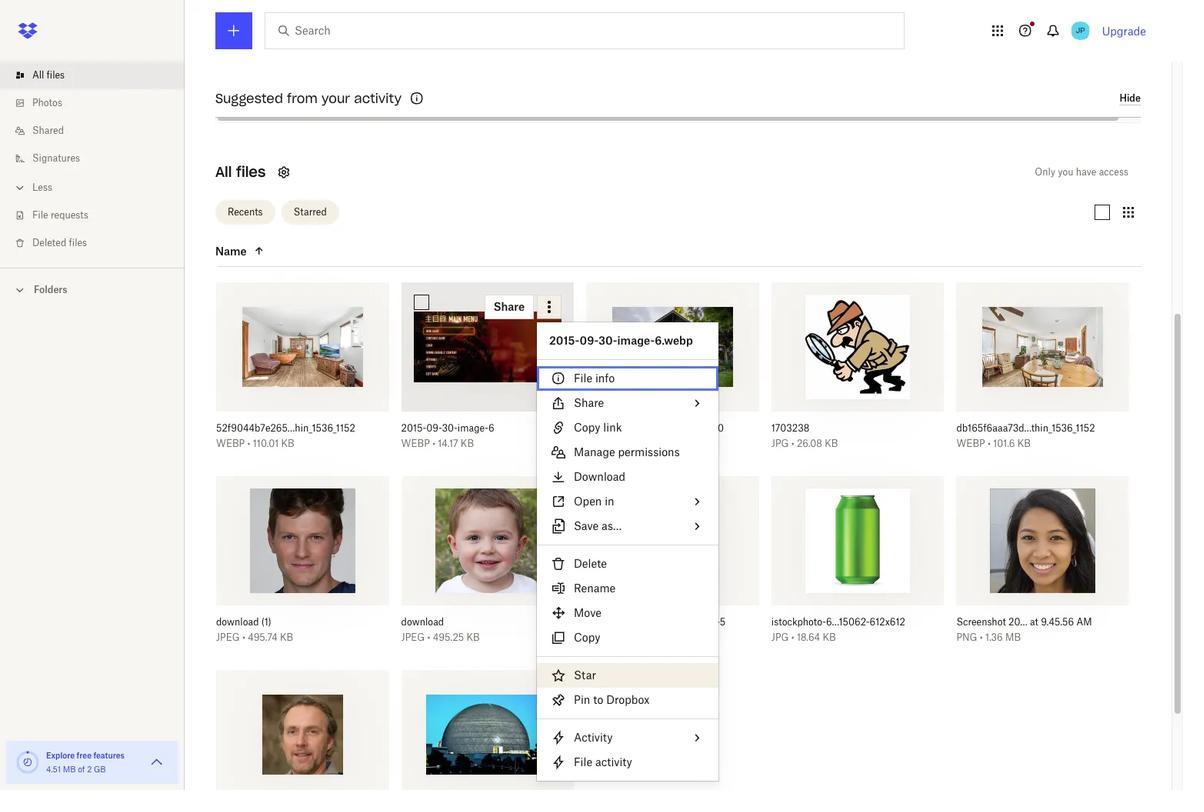 Task type: describe. For each thing, give the bounding box(es) containing it.
(1)
[[261, 616, 271, 628]]

jpeg inside download (1) jpeg • 495.74 kb
[[216, 632, 240, 643]]

kb inside download (1) jpeg • 495.74 kb
[[280, 632, 293, 643]]

move menu item
[[537, 601, 719, 625]]

recents
[[228, 206, 263, 218]]

info
[[595, 372, 615, 385]]

all files list item
[[0, 62, 185, 89]]

rename menu item
[[537, 576, 719, 601]]

file for file requests
[[32, 209, 48, 221]]

09- for 2015-09-30-image-6.webp
[[580, 334, 599, 347]]

6
[[489, 422, 494, 434]]

suggested from your activity
[[215, 91, 402, 106]]

manage
[[574, 445, 615, 459]]

free
[[77, 751, 92, 760]]

folders
[[34, 284, 67, 295]]

all inside list item
[[32, 69, 44, 81]]

shared
[[32, 125, 64, 136]]

• inside the download jpeg • 495.25 kb
[[427, 632, 430, 643]]

52f9044b7e265…hin_1536_1152 webp • 110.01 kb
[[216, 422, 355, 449]]

1703238 button
[[771, 422, 910, 435]]

as…
[[602, 519, 622, 532]]

deleted
[[32, 237, 66, 248]]

share
[[574, 396, 604, 409]]

istockphoto-6…15062-612x612 jpg • 18.64 kb
[[771, 616, 905, 643]]

db165f6aaa73d…thin_1536_1152
[[957, 422, 1095, 434]]

copy for copy
[[574, 631, 600, 644]]

200227-
[[682, 616, 720, 628]]

list containing all files
[[0, 52, 185, 268]]

star menu item
[[537, 663, 719, 688]]

file, 52f9044b7e2655d26eb85c0b2abdc392-uncropped_scaled_within_1536_1152.webp row
[[216, 282, 389, 461]]

26.08
[[797, 438, 822, 449]]

recents button
[[215, 200, 275, 225]]

file, the_sphere_at_the_venetian_resort_(53098837453).jpg row
[[401, 670, 574, 790]]

signatures
[[32, 152, 80, 164]]

file, db165f6aaa73d95c9004256537e7037b-uncropped_scaled_within_1536_1152.webp row
[[957, 282, 1129, 461]]

kb inside the "52f9044b7e265…hin_1536_1152 webp • 110.01 kb"
[[281, 438, 294, 449]]

explore free features 4.51 mb of 2 gb
[[46, 751, 125, 774]]

files for "all files" link
[[47, 69, 65, 81]]

from
[[287, 91, 318, 106]]

requests
[[51, 209, 88, 221]]

pan…inline-
[[631, 616, 682, 628]]

• inside 2015-09-30-image-6 webp • 14.17 kb
[[432, 438, 435, 449]]

dropbox inside 'menu item'
[[606, 693, 650, 706]]

activity inside menu item
[[595, 755, 632, 769]]

open
[[574, 495, 602, 508]]

all files inside list item
[[32, 69, 65, 81]]

dropbox for 1st dropbox link from the left
[[273, 94, 310, 105]]

file for file activity
[[574, 755, 592, 769]]

53.6
[[623, 632, 642, 643]]

star
[[574, 669, 596, 682]]

download button
[[401, 616, 540, 628]]

access
[[1099, 166, 1129, 177]]

features
[[93, 751, 125, 760]]

manage permissions menu item
[[537, 440, 719, 465]]

101.6
[[993, 438, 1015, 449]]

explore
[[46, 751, 75, 760]]

screenshot 20… at 9.45.56 am png • 1.36 mb
[[957, 616, 1092, 643]]

dropbox for 3rd dropbox link
[[1084, 94, 1121, 105]]

1703238 jpg • 26.08 kb
[[771, 422, 838, 449]]

1703238
[[771, 422, 809, 434]]

download menu item
[[537, 465, 719, 489]]

612x612
[[870, 616, 905, 628]]

kb inside db165f6aaa73d…thin_1536_1152 webp • 101.6 kb
[[1018, 438, 1031, 449]]

2
[[87, 765, 92, 774]]

2015-09-30-image-6 webp • 14.17 kb
[[401, 422, 494, 449]]

upgrade
[[1102, 24, 1146, 37]]

jpg for jpg • 260.44 kb
[[586, 438, 604, 449]]

inflatable-
[[586, 616, 631, 628]]

file, inflatable-pants-today-inline-200227-5.webp row
[[586, 476, 759, 655]]

jpg for jpg • 26.08 kb
[[771, 438, 789, 449]]

rename
[[574, 582, 616, 595]]

deleted files link
[[12, 229, 185, 257]]

• inside download (1) jpeg • 495.74 kb
[[242, 632, 245, 643]]

kb inside 2015-09-30-image-6 webp • 14.17 kb
[[461, 438, 474, 449]]

gb
[[94, 765, 106, 774]]

file, 1703238.jpg row
[[771, 282, 944, 461]]

495.25
[[433, 632, 464, 643]]

jpg inside istockphoto-6…15062-612x612 jpg • 18.64 kb
[[771, 632, 789, 643]]

copy link menu item
[[537, 415, 719, 440]]

260.44
[[612, 438, 643, 449]]

1.36
[[985, 632, 1003, 643]]

photos
[[32, 97, 62, 108]]

5
[[720, 616, 726, 628]]

• inside inflatable-pan…inline-200227-5 webp • 53.6 kb
[[618, 632, 621, 643]]

4570_universit…erre_galant_1.0 jpg • 260.44 kb
[[586, 422, 724, 449]]

1 dropbox link from the left
[[273, 92, 310, 108]]

all files link
[[12, 62, 185, 89]]

your
[[321, 91, 350, 106]]

kb inside 1703238 jpg • 26.08 kb
[[825, 438, 838, 449]]

png
[[957, 632, 977, 643]]

18.64
[[797, 632, 820, 643]]

have
[[1076, 166, 1097, 177]]

manage permissions
[[574, 445, 680, 459]]

download jpeg • 495.25 kb
[[401, 616, 480, 643]]

screenshot 20… at 9.45.56 am button
[[957, 616, 1095, 628]]

• inside screenshot 20… at 9.45.56 am png • 1.36 mb
[[980, 632, 983, 643]]

file requests link
[[12, 202, 185, 229]]

webp inside db165f6aaa73d…thin_1536_1152 webp • 101.6 kb
[[957, 438, 985, 449]]

file info
[[574, 372, 615, 385]]

52f9044b7e265…hin_1536_1152
[[216, 422, 355, 434]]

file activity
[[574, 755, 632, 769]]

open in
[[574, 495, 614, 508]]

starred button
[[281, 200, 339, 225]]

quota usage element
[[15, 750, 40, 775]]

495.74
[[248, 632, 278, 643]]

save as… menu item
[[537, 514, 719, 539]]

files for deleted files link
[[69, 237, 87, 248]]

webp inside 2015-09-30-image-6 webp • 14.17 kb
[[401, 438, 430, 449]]

1 vertical spatial files
[[236, 163, 266, 180]]

jpeg inside the download jpeg • 495.25 kb
[[401, 632, 425, 643]]

download
[[574, 470, 626, 483]]

file, screenshot 2023-11-13 at 10.51.08 am.png row
[[216, 670, 389, 790]]

webp inside the "52f9044b7e265…hin_1536_1152 webp • 110.01 kb"
[[216, 438, 245, 449]]

file, download.jpeg row
[[401, 476, 574, 655]]



Task type: locate. For each thing, give the bounding box(es) containing it.
6.webp
[[655, 334, 693, 347]]

file, istockphoto-610015062-612x612.jpg row
[[771, 476, 944, 655]]

download left (1)
[[216, 616, 259, 628]]

09- inside 2015-09-30-image-6 webp • 14.17 kb
[[426, 422, 442, 434]]

save as…
[[574, 519, 622, 532]]

of
[[78, 765, 85, 774]]

kb inside 4570_universit…erre_galant_1.0 jpg • 260.44 kb
[[646, 438, 659, 449]]

52f9044b7e265…hin_1536_1152 button
[[216, 422, 355, 435]]

list
[[0, 52, 185, 268]]

download for •
[[401, 616, 444, 628]]

db165f6aaa73d…thin_1536_1152 button
[[957, 422, 1095, 435]]

kb down download (1) button
[[280, 632, 293, 643]]

webp left 101.6
[[957, 438, 985, 449]]

1 horizontal spatial activity
[[595, 755, 632, 769]]

1 jpeg from the left
[[216, 632, 240, 643]]

all
[[32, 69, 44, 81], [215, 163, 232, 180]]

download up 495.25
[[401, 616, 444, 628]]

0 vertical spatial activity
[[354, 91, 402, 106]]

all files up recents at the top left of the page
[[215, 163, 266, 180]]

• down 1703238
[[791, 438, 794, 449]]

inflatable-pan…inline-200227-5 webp • 53.6 kb
[[586, 616, 726, 643]]

file, screenshot 2023-10-19 at 9.45.56 am.png row
[[957, 476, 1129, 655]]

jpg down 1703238
[[771, 438, 789, 449]]

• left 53.6
[[618, 632, 621, 643]]

file, download (1).jpeg row
[[216, 476, 389, 655]]

dropbox for second dropbox link from right
[[408, 94, 445, 105]]

signatures link
[[12, 145, 185, 172]]

file requests
[[32, 209, 88, 221]]

1 horizontal spatial 2015-
[[549, 334, 580, 347]]

kb down "2015-09-30-image-6" button
[[461, 438, 474, 449]]

activity menu item
[[537, 725, 719, 750]]

file inside list
[[32, 209, 48, 221]]

screenshot
[[957, 616, 1006, 628]]

0 horizontal spatial files
[[47, 69, 65, 81]]

jpg inside 4570_universit…erre_galant_1.0 jpg • 260.44 kb
[[586, 438, 604, 449]]

0 horizontal spatial 30-
[[442, 422, 458, 434]]

• left 495.25
[[427, 632, 430, 643]]

0 vertical spatial file
[[32, 209, 48, 221]]

file, 4570_university_ave____pierre_galant_1.0.jpg row
[[586, 282, 759, 461]]

kb down 52f9044b7e265…hin_1536_1152 button
[[281, 438, 294, 449]]

image- up file info menu item
[[617, 334, 655, 347]]

3 dropbox link from the left
[[1084, 92, 1121, 108]]

0 horizontal spatial mb
[[63, 765, 76, 774]]

0 horizontal spatial 09-
[[426, 422, 442, 434]]

files up recents at the top left of the page
[[236, 163, 266, 180]]

1 horizontal spatial image-
[[617, 334, 655, 347]]

2 download from the left
[[401, 616, 444, 628]]

kb down 4570_universit…erre_galant_1.0 'button'
[[646, 438, 659, 449]]

dropbox
[[273, 94, 310, 105], [408, 94, 445, 105], [1084, 94, 1121, 105], [606, 693, 650, 706]]

2015-09-30-image-6.webp
[[549, 334, 693, 347]]

delete
[[574, 557, 607, 570]]

kb down download button
[[467, 632, 480, 643]]

2 horizontal spatial files
[[236, 163, 266, 180]]

2 vertical spatial file
[[574, 755, 592, 769]]

webp left 110.01
[[216, 438, 245, 449]]

jpeg left 495.74
[[216, 632, 240, 643]]

mb down 20…
[[1005, 632, 1021, 643]]

copy menu item
[[537, 625, 719, 650]]

file activity menu item
[[537, 750, 719, 775]]

0 vertical spatial 09-
[[580, 334, 599, 347]]

download (1) button
[[216, 616, 355, 628]]

0 vertical spatial files
[[47, 69, 65, 81]]

less image
[[12, 180, 28, 195]]

istockphoto-6…15062-612x612 button
[[771, 616, 910, 628]]

copy for copy link
[[574, 421, 600, 434]]

1 vertical spatial activity
[[595, 755, 632, 769]]

0 horizontal spatial jpeg
[[216, 632, 240, 643]]

file for file info
[[574, 372, 592, 385]]

14.17
[[438, 438, 458, 449]]

kb down inflatable-pan…inline-200227-5 button
[[645, 632, 658, 643]]

files right deleted
[[69, 237, 87, 248]]

starred
[[294, 206, 327, 218]]

files up the photos
[[47, 69, 65, 81]]

30- inside 2015-09-30-image-6 webp • 14.17 kb
[[442, 422, 458, 434]]

deleted files
[[32, 237, 87, 248]]

image- up '14.17'
[[458, 422, 489, 434]]

activity
[[354, 91, 402, 106], [595, 755, 632, 769]]

copy down share
[[574, 421, 600, 434]]

• left 110.01
[[247, 438, 250, 449]]

download
[[216, 616, 259, 628], [401, 616, 444, 628]]

• down link
[[606, 438, 609, 449]]

2 horizontal spatial dropbox link
[[1084, 92, 1121, 108]]

image-
[[617, 334, 655, 347], [458, 422, 489, 434]]

• inside the "52f9044b7e265…hin_1536_1152 webp • 110.01 kb"
[[247, 438, 250, 449]]

mb inside explore free features 4.51 mb of 2 gb
[[63, 765, 76, 774]]

files inside list item
[[47, 69, 65, 81]]

shared link
[[12, 117, 185, 145]]

6…15062-
[[826, 616, 870, 628]]

• inside 4570_universit…erre_galant_1.0 jpg • 260.44 kb
[[606, 438, 609, 449]]

kb down istockphoto-6…15062-612x612 button
[[823, 632, 836, 643]]

pin
[[574, 693, 590, 706]]

0 vertical spatial mb
[[1005, 632, 1021, 643]]

2 copy from the top
[[574, 631, 600, 644]]

copy
[[574, 421, 600, 434], [574, 631, 600, 644]]

kb inside the download jpeg • 495.25 kb
[[467, 632, 480, 643]]

pin to dropbox menu item
[[537, 688, 719, 712]]

all up the photos
[[32, 69, 44, 81]]

•
[[247, 438, 250, 449], [432, 438, 435, 449], [606, 438, 609, 449], [791, 438, 794, 449], [988, 438, 991, 449], [242, 632, 245, 643], [427, 632, 430, 643], [618, 632, 621, 643], [791, 632, 794, 643], [980, 632, 983, 643]]

only
[[1035, 166, 1056, 177]]

1 horizontal spatial all
[[215, 163, 232, 180]]

2015- for 2015-09-30-image-6.webp
[[549, 334, 580, 347]]

• inside istockphoto-6…15062-612x612 jpg • 18.64 kb
[[791, 632, 794, 643]]

save
[[574, 519, 599, 532]]

1 horizontal spatial 09-
[[580, 334, 599, 347]]

09- for 2015-09-30-image-6 webp • 14.17 kb
[[426, 422, 442, 434]]

1 vertical spatial copy
[[574, 631, 600, 644]]

share menu item
[[537, 391, 719, 415]]

1 vertical spatial 2015-
[[401, 422, 426, 434]]

download inside download (1) jpeg • 495.74 kb
[[216, 616, 259, 628]]

upgrade link
[[1102, 24, 1146, 37]]

in
[[605, 495, 614, 508]]

30-
[[599, 334, 617, 347], [442, 422, 458, 434]]

jpeg
[[216, 632, 240, 643], [401, 632, 425, 643]]

file down the less
[[32, 209, 48, 221]]

delete menu item
[[537, 552, 719, 576]]

1 vertical spatial all
[[215, 163, 232, 180]]

name
[[215, 244, 247, 257]]

istockphoto-
[[771, 616, 826, 628]]

kb inside istockphoto-6…15062-612x612 jpg • 18.64 kb
[[823, 632, 836, 643]]

4570_universit…erre_galant_1.0
[[586, 422, 724, 434]]

less
[[32, 182, 52, 193]]

1 horizontal spatial mb
[[1005, 632, 1021, 643]]

• left 18.64
[[791, 632, 794, 643]]

09- up '14.17'
[[426, 422, 442, 434]]

• left '14.17'
[[432, 438, 435, 449]]

jpg down istockphoto-
[[771, 632, 789, 643]]

1 vertical spatial image-
[[458, 422, 489, 434]]

jpeg left 495.25
[[401, 632, 425, 643]]

jpg
[[586, 438, 604, 449], [771, 438, 789, 449], [771, 632, 789, 643]]

image- for 6.webp
[[617, 334, 655, 347]]

2015- for 2015-09-30-image-6 webp • 14.17 kb
[[401, 422, 426, 434]]

1 vertical spatial 09-
[[426, 422, 442, 434]]

9.45.56
[[1041, 616, 1074, 628]]

0 horizontal spatial image-
[[458, 422, 489, 434]]

0 horizontal spatial dropbox link
[[273, 92, 310, 108]]

db165f6aaa73d…thin_1536_1152 webp • 101.6 kb
[[957, 422, 1095, 449]]

1 vertical spatial file
[[574, 372, 592, 385]]

0 horizontal spatial all files
[[32, 69, 65, 81]]

kb
[[281, 438, 294, 449], [461, 438, 474, 449], [646, 438, 659, 449], [825, 438, 838, 449], [1018, 438, 1031, 449], [280, 632, 293, 643], [467, 632, 480, 643], [645, 632, 658, 643], [823, 632, 836, 643]]

kb inside inflatable-pan…inline-200227-5 webp • 53.6 kb
[[645, 632, 658, 643]]

30- for 6
[[442, 422, 458, 434]]

2 jpeg from the left
[[401, 632, 425, 643]]

0 horizontal spatial download
[[216, 616, 259, 628]]

1 horizontal spatial all files
[[215, 163, 266, 180]]

download for jpeg
[[216, 616, 259, 628]]

kb down 1703238 "button"
[[825, 438, 838, 449]]

only you have access
[[1035, 166, 1129, 177]]

photos link
[[12, 89, 185, 117]]

activity down the 'activity' menu item on the bottom of page
[[595, 755, 632, 769]]

2015-09-30-image-6 button
[[401, 422, 540, 435]]

1 horizontal spatial dropbox link
[[408, 92, 445, 108]]

0 vertical spatial image-
[[617, 334, 655, 347]]

30- for 6.webp
[[599, 334, 617, 347]]

1 horizontal spatial jpeg
[[401, 632, 425, 643]]

1 vertical spatial 30-
[[442, 422, 458, 434]]

0 horizontal spatial all
[[32, 69, 44, 81]]

30- up '14.17'
[[442, 422, 458, 434]]

activity
[[574, 731, 613, 744]]

• left 495.74
[[242, 632, 245, 643]]

you
[[1058, 166, 1074, 177]]

pin to dropbox
[[574, 693, 650, 706]]

0 vertical spatial 2015-
[[549, 334, 580, 347]]

image- inside 2015-09-30-image-6 webp • 14.17 kb
[[458, 422, 489, 434]]

webp inside inflatable-pan…inline-200227-5 webp • 53.6 kb
[[586, 632, 615, 643]]

permissions
[[618, 445, 680, 459]]

at
[[1030, 616, 1039, 628]]

110.01
[[253, 438, 279, 449]]

jpg down copy link
[[586, 438, 604, 449]]

webp
[[216, 438, 245, 449], [401, 438, 430, 449], [957, 438, 985, 449], [586, 632, 615, 643]]

0 horizontal spatial activity
[[354, 91, 402, 106]]

name button
[[215, 242, 345, 260]]

1 copy from the top
[[574, 421, 600, 434]]

file, 2015-09-30-image-6.webp row
[[401, 282, 574, 461]]

file down activity
[[574, 755, 592, 769]]

webp down inflatable-
[[586, 632, 615, 643]]

mb
[[1005, 632, 1021, 643], [63, 765, 76, 774]]

jpg inside 1703238 jpg • 26.08 kb
[[771, 438, 789, 449]]

0 vertical spatial 30-
[[599, 334, 617, 347]]

open in menu item
[[537, 489, 719, 514]]

1 horizontal spatial download
[[401, 616, 444, 628]]

to
[[593, 693, 603, 706]]

move
[[574, 606, 602, 619]]

4.51
[[46, 765, 61, 774]]

image- for 6
[[458, 422, 489, 434]]

• inside 1703238 jpg • 26.08 kb
[[791, 438, 794, 449]]

0 vertical spatial copy
[[574, 421, 600, 434]]

file left info
[[574, 372, 592, 385]]

1 vertical spatial all files
[[215, 163, 266, 180]]

• left 101.6
[[988, 438, 991, 449]]

activity right your
[[354, 91, 402, 106]]

09- up file info
[[580, 334, 599, 347]]

2015- inside 2015-09-30-image-6 webp • 14.17 kb
[[401, 422, 426, 434]]

copy down move
[[574, 631, 600, 644]]

2 vertical spatial files
[[69, 237, 87, 248]]

all files up the photos
[[32, 69, 65, 81]]

2015-
[[549, 334, 580, 347], [401, 422, 426, 434]]

1 horizontal spatial files
[[69, 237, 87, 248]]

1 download from the left
[[216, 616, 259, 628]]

am
[[1077, 616, 1092, 628]]

folders button
[[0, 278, 185, 301]]

mb left of
[[63, 765, 76, 774]]

copy link
[[574, 421, 622, 434]]

30- up info
[[599, 334, 617, 347]]

download inside the download jpeg • 495.25 kb
[[401, 616, 444, 628]]

2 dropbox link from the left
[[408, 92, 445, 108]]

• left 1.36
[[980, 632, 983, 643]]

inflatable-pan…inline-200227-5 button
[[586, 616, 726, 628]]

dropbox image
[[12, 15, 43, 46]]

0 vertical spatial all
[[32, 69, 44, 81]]

all up recents at the top left of the page
[[215, 163, 232, 180]]

20…
[[1009, 616, 1028, 628]]

webp left '14.17'
[[401, 438, 430, 449]]

1 horizontal spatial 30-
[[599, 334, 617, 347]]

• inside db165f6aaa73d…thin_1536_1152 webp • 101.6 kb
[[988, 438, 991, 449]]

file info menu item
[[537, 366, 719, 391]]

4570_universit…erre_galant_1.0 button
[[586, 422, 725, 435]]

0 vertical spatial all files
[[32, 69, 65, 81]]

dropbox link
[[273, 92, 310, 108], [408, 92, 445, 108], [1084, 92, 1121, 108]]

0 horizontal spatial 2015-
[[401, 422, 426, 434]]

1 vertical spatial mb
[[63, 765, 76, 774]]

mb inside screenshot 20… at 9.45.56 am png • 1.36 mb
[[1005, 632, 1021, 643]]

kb down db165f6aaa73d…thin_1536_1152 button on the bottom right of the page
[[1018, 438, 1031, 449]]



Task type: vqa. For each thing, say whether or not it's contained in the screenshot.
the right Folder
no



